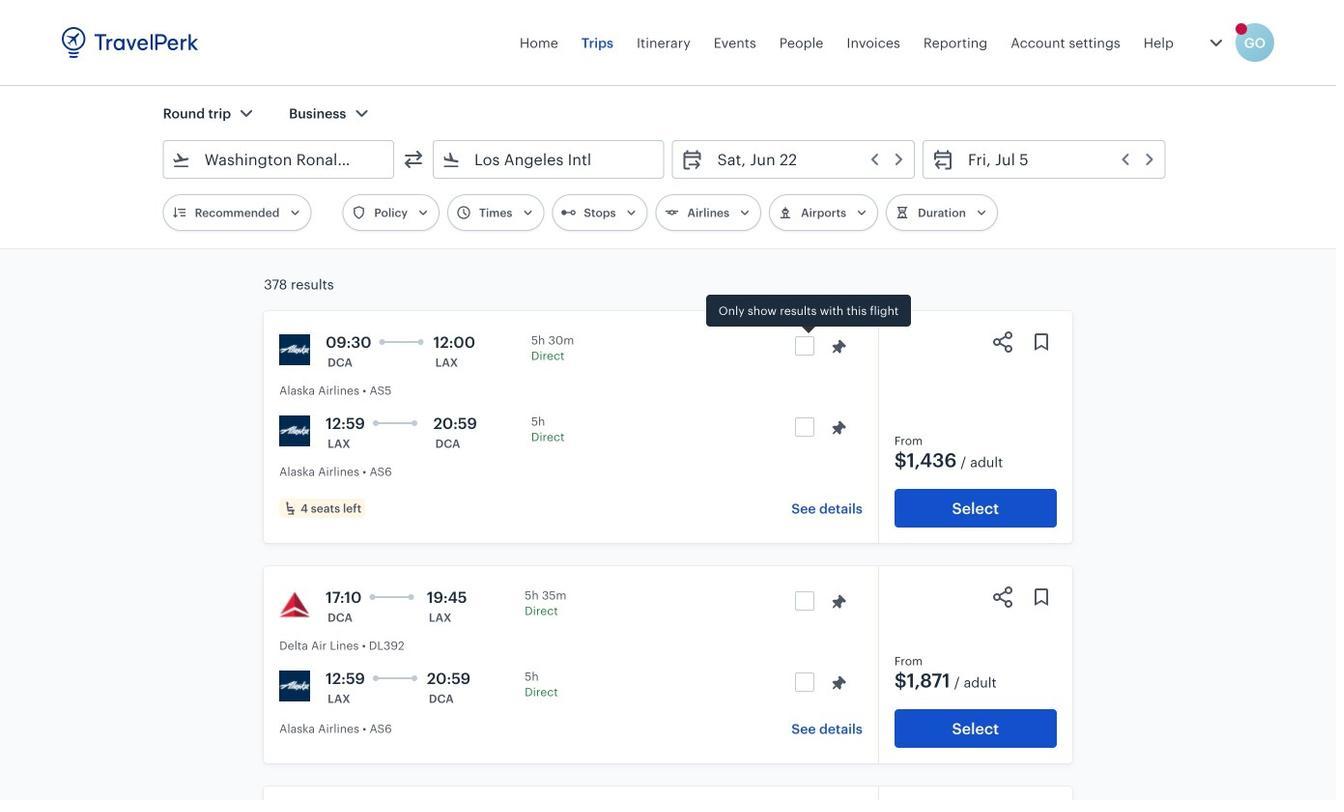 Task type: describe. For each thing, give the bounding box(es) containing it.
Return field
[[955, 144, 1157, 175]]

To search field
[[461, 144, 638, 175]]

From search field
[[191, 144, 368, 175]]

delta air lines image
[[280, 590, 310, 621]]

Depart field
[[704, 144, 907, 175]]



Task type: vqa. For each thing, say whether or not it's contained in the screenshot.
From SEARCH BOX
yes



Task type: locate. For each thing, give the bounding box(es) containing it.
1 vertical spatial alaska airlines image
[[280, 416, 310, 447]]

2 alaska airlines image from the top
[[280, 416, 310, 447]]

alaska airlines image
[[280, 671, 310, 702]]

0 vertical spatial alaska airlines image
[[280, 334, 310, 365]]

alaska airlines image
[[280, 334, 310, 365], [280, 416, 310, 447]]

tooltip
[[707, 295, 912, 336]]

1 alaska airlines image from the top
[[280, 334, 310, 365]]



